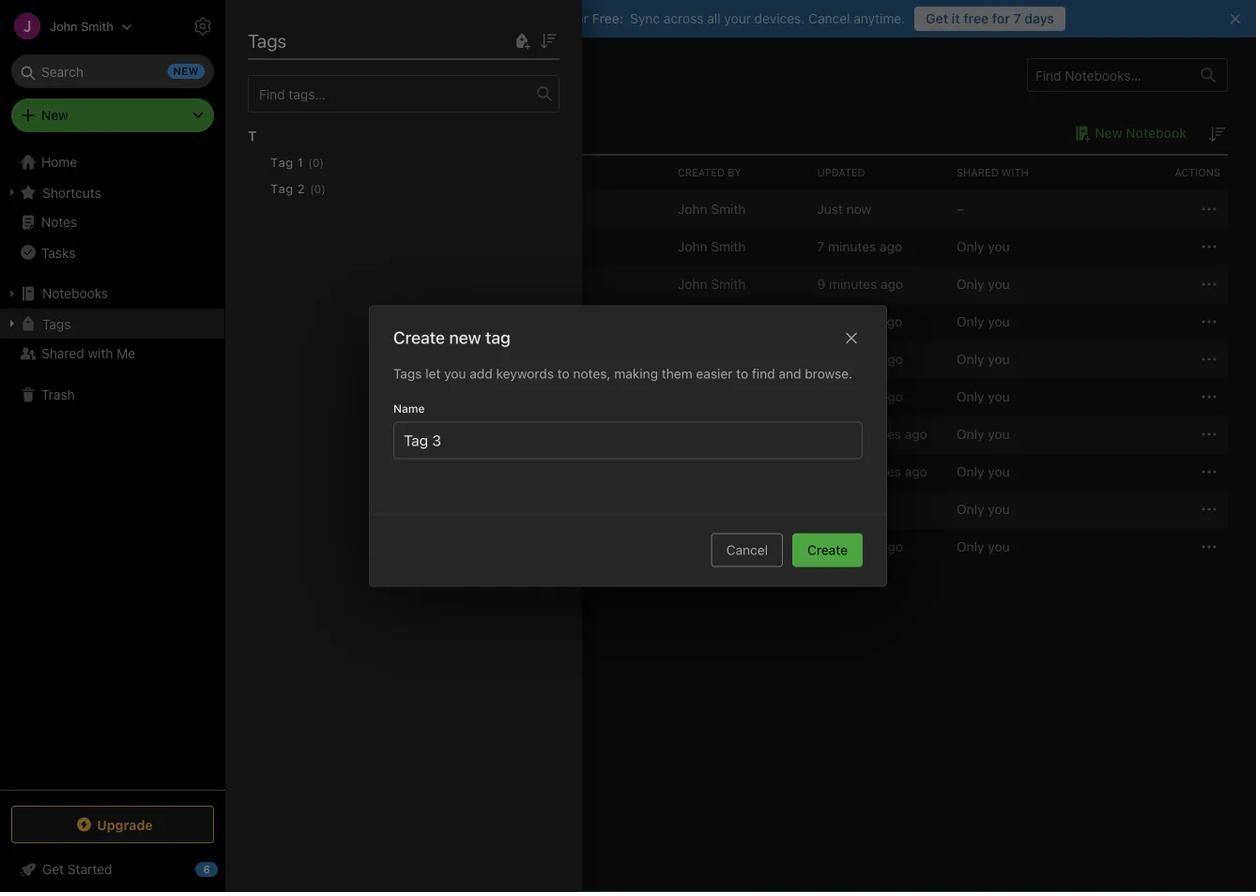 Task type: locate. For each thing, give the bounding box(es) containing it.
only inside note 4 row
[[957, 352, 984, 367]]

smith inside note 4 row
[[711, 352, 746, 367]]

1 vertical spatial 7 minutes ago
[[817, 314, 902, 330]]

) down tag 1 ( 0 ) at the left top of the page
[[321, 183, 326, 196]]

1 vertical spatial just now
[[817, 502, 871, 517]]

7 only you from the top
[[957, 464, 1010, 480]]

now down updated
[[846, 201, 871, 217]]

smith down note 8 'row'
[[711, 502, 746, 517]]

note 9 row
[[253, 491, 1228, 529]]

3 john from the top
[[678, 276, 707, 292]]

0 vertical spatial (
[[308, 156, 312, 169]]

a few minutes ago
[[817, 427, 927, 442], [817, 464, 927, 480]]

get it free for 7 days button
[[915, 7, 1066, 31]]

1 now from the top
[[846, 201, 871, 217]]

6 smith from the top
[[711, 502, 746, 517]]

0 vertical spatial 2
[[297, 182, 305, 196]]

1
[[253, 124, 260, 141], [297, 155, 303, 169]]

1 only from the top
[[957, 239, 984, 254]]

note left 4
[[312, 352, 341, 367]]

create
[[393, 328, 445, 348], [807, 543, 848, 558]]

note
[[312, 277, 341, 292], [312, 314, 341, 330], [312, 352, 341, 367], [312, 389, 341, 405], [312, 427, 341, 442], [312, 464, 341, 480], [312, 502, 341, 517]]

let
[[425, 366, 441, 382]]

7 down updated
[[817, 239, 824, 254]]

john inside note 5 row
[[678, 389, 707, 405]]

note down the note 5
[[312, 427, 341, 442]]

5 right and
[[817, 352, 825, 367]]

1 few from the top
[[828, 427, 850, 442]]

create inside button
[[807, 543, 848, 558]]

ago inside note 5 row
[[880, 389, 903, 405]]

0 vertical spatial a
[[817, 427, 824, 442]]

1 just now from the top
[[817, 201, 871, 217]]

note for note 7
[[312, 427, 341, 442]]

things
[[312, 540, 353, 555]]

5 minutes ago down browse.
[[817, 389, 903, 405]]

note left 8
[[312, 464, 341, 480]]

days
[[1024, 11, 1054, 26]]

5 minutes ago inside note 5 row
[[817, 389, 903, 405]]

shared
[[957, 167, 999, 179]]

1 vertical spatial just
[[817, 502, 843, 517]]

new
[[41, 107, 68, 123], [1095, 125, 1122, 141]]

john smith inside note 4 row
[[678, 352, 746, 367]]

7 john from the top
[[678, 539, 707, 555]]

1 horizontal spatial to
[[557, 366, 570, 382]]

john inside note 2 'row'
[[678, 276, 707, 292]]

upgrade button
[[11, 806, 214, 844]]

0 vertical spatial tag
[[270, 155, 294, 169]]

minutes for things to do row
[[829, 539, 877, 555]]

just
[[817, 201, 843, 217], [817, 502, 843, 517]]

cancel
[[808, 11, 850, 26], [726, 543, 768, 558]]

john smith for note 4 button
[[678, 352, 746, 367]]

tag 1 ( 0 )
[[270, 155, 324, 169]]

john smith down note 9 row
[[678, 539, 746, 555]]

you inside note 9 row
[[988, 502, 1010, 517]]

2 9 minutes ago from the top
[[817, 539, 903, 555]]

1 vertical spatial 9
[[344, 502, 353, 517]]

tags right settings image
[[248, 29, 287, 51]]

1 up tag 2 ( 0 )
[[297, 155, 303, 169]]

settings image
[[192, 15, 214, 38]]

cell up things to do row
[[670, 453, 810, 491]]

notebooks down the tasks
[[42, 286, 108, 301]]

2 cell from the top
[[670, 416, 810, 453]]

1 vertical spatial cancel
[[726, 543, 768, 558]]

a down browse.
[[817, 427, 824, 442]]

7
[[1013, 11, 1021, 26], [817, 239, 824, 254], [817, 314, 824, 330], [344, 427, 352, 442]]

only inside note 3 row
[[957, 314, 984, 330]]

you inside note 8 'row'
[[988, 464, 1010, 480]]

only you inside note 7 row
[[957, 427, 1010, 442]]

5 down browse.
[[817, 389, 825, 405]]

cancel right the devices. on the right top of page
[[808, 11, 850, 26]]

now inside first notebook row
[[846, 201, 871, 217]]

minutes inside note 2 'row'
[[829, 276, 877, 292]]

john right making on the top of page
[[678, 352, 707, 367]]

create button
[[792, 534, 863, 567]]

john inside note 4 row
[[678, 352, 707, 367]]

cell down "find"
[[670, 416, 810, 453]]

0 vertical spatial just now
[[817, 201, 871, 217]]

0 for tag 2
[[314, 183, 321, 196]]

john down the note 1 row at the top
[[678, 276, 707, 292]]

3 smith from the top
[[711, 276, 746, 292]]

minutes for note 2 'row'
[[829, 276, 877, 292]]

1 a few minutes ago from the top
[[817, 427, 927, 442]]

7 minutes ago down updated
[[817, 239, 902, 254]]

john smith for the note 2 button
[[678, 276, 746, 292]]

note 7 row
[[253, 416, 1228, 453]]

just now up the create button at the right
[[817, 502, 871, 517]]

ago inside note 7 row
[[905, 427, 927, 442]]

1 horizontal spatial create
[[807, 543, 848, 558]]

3 only you from the top
[[957, 314, 1010, 330]]

6 note from the top
[[312, 464, 341, 480]]

only you inside the note 1 row
[[957, 239, 1010, 254]]

0 down tag 1 ( 0 ) at the left top of the page
[[314, 183, 321, 196]]

2 smith from the top
[[711, 239, 746, 254]]

2 just from the top
[[817, 502, 843, 517]]

a few minutes ago for 8
[[817, 464, 927, 480]]

1 vertical spatial )
[[321, 183, 326, 196]]

do
[[372, 540, 388, 555]]

john inside first notebook row
[[678, 201, 707, 217]]

6 john smith from the top
[[678, 502, 746, 517]]

2 now from the top
[[846, 502, 871, 517]]

0 vertical spatial a few minutes ago
[[817, 427, 927, 442]]

tags inside tags button
[[42, 316, 71, 332]]

ago inside note 3 row
[[880, 314, 902, 330]]

minutes inside note 8 'row'
[[853, 464, 901, 480]]

1 cell from the top
[[670, 303, 810, 341]]

tag down "title"
[[270, 182, 294, 196]]

only you inside note 9 row
[[957, 502, 1010, 517]]

0 horizontal spatial 2
[[297, 182, 305, 196]]

just now down updated
[[817, 201, 871, 217]]

john down the created at the top right
[[678, 201, 707, 217]]

2 tag from the top
[[270, 182, 294, 196]]

you inside things to do row
[[988, 539, 1010, 555]]

7 minutes ago up browse.
[[817, 314, 902, 330]]

2 7 minutes ago from the top
[[817, 314, 902, 330]]

few inside note 7 row
[[828, 427, 850, 442]]

( up tag 2 ( 0 )
[[308, 156, 312, 169]]

7 smith from the top
[[711, 539, 746, 555]]

0 for tag 1
[[312, 156, 320, 169]]

1 notebook
[[253, 124, 326, 141]]

1 vertical spatial new
[[1095, 125, 1122, 141]]

you for things to do
[[988, 539, 1010, 555]]

create up let
[[393, 328, 445, 348]]

7 left close icon
[[817, 314, 824, 330]]

tags up "shared" on the left
[[42, 316, 71, 332]]

only you inside note 8 'row'
[[957, 464, 1010, 480]]

5 john smith from the top
[[678, 389, 746, 405]]

( inside tag 2 ( 0 )
[[310, 183, 314, 196]]

9 only from the top
[[957, 539, 984, 555]]

minutes inside things to do row
[[829, 539, 877, 555]]

note 3 button
[[284, 311, 352, 333]]

a few minutes ago down browse.
[[817, 427, 927, 442]]

notebooks up notebook
[[253, 64, 343, 86]]

smith down the note 1 row at the top
[[711, 276, 746, 292]]

2 john from the top
[[678, 239, 707, 254]]

5 only you from the top
[[957, 389, 1010, 405]]

2 john smith from the top
[[678, 239, 746, 254]]

minutes inside note 5 row
[[829, 389, 877, 405]]

john smith
[[678, 201, 746, 217], [678, 239, 746, 254], [678, 276, 746, 292], [678, 352, 746, 367], [678, 389, 746, 405], [678, 502, 746, 517], [678, 539, 746, 555]]

4 note from the top
[[312, 389, 341, 405]]

anytime.
[[854, 11, 905, 26]]

2 for from the left
[[992, 11, 1010, 26]]

7 minutes ago for note 3 row
[[817, 314, 902, 330]]

john smith down first notebook row
[[678, 239, 746, 254]]

row group inside notebooks element
[[253, 191, 1228, 566]]

john smith inside note 2 'row'
[[678, 276, 746, 292]]

a up the create button at the right
[[817, 464, 824, 480]]

cancel down note 9 row
[[726, 543, 768, 558]]

a for note 7
[[817, 427, 824, 442]]

john for note 9 button
[[678, 502, 707, 517]]

2 a from the top
[[817, 464, 824, 480]]

expand tags image
[[5, 316, 20, 331]]

0 horizontal spatial cancel
[[726, 543, 768, 558]]

) up tag 2 ( 0 )
[[320, 156, 324, 169]]

1 inside notebooks element
[[253, 124, 260, 141]]

7 note from the top
[[312, 502, 341, 517]]

2 5 minutes ago from the top
[[817, 389, 903, 405]]

tag up tag 2 ( 0 )
[[270, 155, 294, 169]]

cancel inside button
[[726, 543, 768, 558]]

1 horizontal spatial for
[[992, 11, 1010, 26]]

0 vertical spatial 9 minutes ago
[[817, 276, 903, 292]]

7 john smith from the top
[[678, 539, 746, 555]]

a few minutes ago inside note 8 'row'
[[817, 464, 927, 480]]

create for create
[[807, 543, 848, 558]]

7 only from the top
[[957, 464, 984, 480]]

only for things to do
[[957, 539, 984, 555]]

ago for things to do row
[[881, 539, 903, 555]]

6 only you from the top
[[957, 427, 1010, 442]]

expand notebooks image
[[5, 286, 20, 301]]

1 vertical spatial few
[[828, 464, 850, 480]]

john smith for things to do button
[[678, 539, 746, 555]]

only you for note 8
[[957, 464, 1010, 480]]

note up note 7
[[312, 389, 341, 405]]

( for tag 1
[[308, 156, 312, 169]]

minutes inside note 4 row
[[829, 352, 877, 367]]

only for note 7
[[957, 427, 984, 442]]

ago inside note 2 'row'
[[881, 276, 903, 292]]

for for free:
[[571, 11, 589, 26]]

john down note 8 'row'
[[678, 502, 707, 517]]

1 john from the top
[[678, 201, 707, 217]]

to left "find"
[[736, 366, 748, 382]]

)
[[320, 156, 324, 169], [321, 183, 326, 196]]

9 minutes ago for note 2 'row'
[[817, 276, 903, 292]]

only you inside note 2 'row'
[[957, 276, 1010, 292]]

1 vertical spatial 2
[[344, 277, 352, 292]]

only
[[957, 239, 984, 254], [957, 276, 984, 292], [957, 314, 984, 330], [957, 352, 984, 367], [957, 389, 984, 405], [957, 427, 984, 442], [957, 464, 984, 480], [957, 502, 984, 517], [957, 539, 984, 555]]

it
[[952, 11, 960, 26]]

0 vertical spatial 7 minutes ago
[[817, 239, 902, 254]]

note 3
[[312, 314, 352, 330]]

note 5
[[312, 389, 352, 405]]

just up the create button at the right
[[817, 502, 843, 517]]

1 vertical spatial 5 minutes ago
[[817, 389, 903, 405]]

4 john from the top
[[678, 352, 707, 367]]

1 9 minutes ago from the top
[[817, 276, 903, 292]]

0 horizontal spatial to
[[356, 540, 368, 555]]

for for 7
[[992, 11, 1010, 26]]

a
[[817, 427, 824, 442], [817, 464, 824, 480]]

tags
[[248, 29, 287, 51], [42, 316, 71, 332], [393, 366, 422, 382]]

5 minutes ago inside note 4 row
[[817, 352, 903, 367]]

9 right the cancel button
[[817, 539, 825, 555]]

ago inside things to do row
[[881, 539, 903, 555]]

title
[[261, 167, 289, 179]]

note up note 3
[[312, 277, 341, 292]]

0 inside tag 1 ( 0 )
[[312, 156, 320, 169]]

a inside note 7 row
[[817, 427, 824, 442]]

0 vertical spatial )
[[320, 156, 324, 169]]

5 inside note 4 row
[[817, 352, 825, 367]]

minutes
[[828, 239, 876, 254], [829, 276, 877, 292], [828, 314, 876, 330], [829, 352, 877, 367], [829, 389, 877, 405], [853, 427, 901, 442], [853, 464, 901, 480], [829, 539, 877, 555]]

8 only you from the top
[[957, 502, 1010, 517]]

only you inside things to do row
[[957, 539, 1010, 555]]

1 vertical spatial tags
[[42, 316, 71, 332]]

1 horizontal spatial tags
[[248, 29, 287, 51]]

new for new notebook
[[1095, 125, 1122, 141]]

notebooks element
[[225, 38, 1256, 893]]

2 horizontal spatial tags
[[393, 366, 422, 382]]

new inside popup button
[[41, 107, 68, 123]]

5 john from the top
[[678, 389, 707, 405]]

9 minutes ago inside things to do row
[[817, 539, 903, 555]]

4 smith from the top
[[711, 352, 746, 367]]

close image
[[840, 327, 863, 349]]

smith down first notebook row
[[711, 239, 746, 254]]

cancel button
[[711, 534, 783, 567]]

you for note 3
[[988, 314, 1010, 330]]

1 vertical spatial tag
[[270, 182, 294, 196]]

0 vertical spatial tags
[[248, 29, 287, 51]]

0 vertical spatial now
[[846, 201, 871, 217]]

Name text field
[[402, 423, 854, 459]]

0 horizontal spatial new
[[41, 107, 68, 123]]

now for –
[[846, 201, 871, 217]]

1 for from the left
[[571, 11, 589, 26]]

6 only from the top
[[957, 427, 984, 442]]

you inside note 7 row
[[988, 427, 1010, 442]]

4 only you from the top
[[957, 352, 1010, 367]]

5 for note 5
[[817, 389, 825, 405]]

5 only from the top
[[957, 389, 984, 405]]

1 7 minutes ago from the top
[[817, 239, 902, 254]]

ago inside note 4 row
[[880, 352, 903, 367]]

3 only from the top
[[957, 314, 984, 330]]

few inside note 8 'row'
[[828, 464, 850, 480]]

1 horizontal spatial new
[[1095, 125, 1122, 141]]

0 up tag 2 ( 0 )
[[312, 156, 320, 169]]

smith for note 5 button
[[711, 389, 746, 405]]

only inside note 8 'row'
[[957, 464, 984, 480]]

tag
[[485, 328, 510, 348]]

smith down note 9 row
[[711, 539, 746, 555]]

just down updated
[[817, 201, 843, 217]]

7 minutes ago
[[817, 239, 902, 254], [817, 314, 902, 330]]

1 tag from the top
[[270, 155, 294, 169]]

smith down by
[[711, 201, 746, 217]]

5 note from the top
[[312, 427, 341, 442]]

2 a few minutes ago from the top
[[817, 464, 927, 480]]

5 minutes ago
[[817, 352, 903, 367], [817, 389, 903, 405]]

2 vertical spatial 9
[[817, 539, 825, 555]]

and
[[779, 366, 801, 382]]

now
[[846, 201, 871, 217], [846, 502, 871, 517]]

things to do button
[[284, 536, 388, 559]]

now up the create button at the right
[[846, 502, 871, 517]]

for
[[571, 11, 589, 26], [992, 11, 1010, 26]]

title button
[[253, 156, 670, 190]]

6 john from the top
[[678, 502, 707, 517]]

2 only you from the top
[[957, 276, 1010, 292]]

only for note 8
[[957, 464, 984, 480]]

just inside first notebook row
[[817, 201, 843, 217]]

0 vertical spatial create
[[393, 328, 445, 348]]

minutes inside the note 1 row
[[828, 239, 876, 254]]

2 just now from the top
[[817, 502, 871, 517]]

1 just from the top
[[817, 201, 843, 217]]

shared
[[41, 346, 84, 361]]

cell for 3
[[670, 303, 810, 341]]

tags left let
[[393, 366, 422, 382]]

1 vertical spatial 9 minutes ago
[[817, 539, 903, 555]]

smith down easier
[[711, 389, 746, 405]]

note 4
[[312, 352, 353, 367]]

5 minutes ago down close icon
[[817, 352, 903, 367]]

notes link
[[0, 207, 224, 238]]

note inside "button"
[[312, 464, 341, 480]]

john down them
[[678, 389, 707, 405]]

1 smith from the top
[[711, 201, 746, 217]]

try
[[432, 11, 452, 26]]

to left 'do' at the bottom left
[[356, 540, 368, 555]]

personal
[[514, 11, 568, 26]]

0 inside tag 2 ( 0 )
[[314, 183, 321, 196]]

minutes for note 5 row
[[829, 389, 877, 405]]

4 john smith from the top
[[678, 352, 746, 367]]

ago for note 2 'row'
[[881, 276, 903, 292]]

new up "home" at the left of the page
[[41, 107, 68, 123]]

2 down tag 1 ( 0 ) at the left top of the page
[[297, 182, 305, 196]]

john smith down easier
[[678, 389, 746, 405]]

new inside button
[[1095, 125, 1122, 141]]

9 minutes ago
[[817, 276, 903, 292], [817, 539, 903, 555]]

only for note 3
[[957, 314, 984, 330]]

upgrade
[[97, 817, 153, 833]]

9 down the note 1 row at the top
[[817, 276, 825, 292]]

9 for note 2 'row'
[[817, 276, 825, 292]]

you for note 5
[[988, 389, 1010, 405]]

2 up 3
[[344, 277, 352, 292]]

john smith down created by
[[678, 201, 746, 217]]

tag for tag 1
[[270, 155, 294, 169]]

john smith inside note 9 row
[[678, 502, 746, 517]]

now inside note 9 row
[[846, 502, 871, 517]]

1 vertical spatial notebooks
[[42, 286, 108, 301]]

for right free
[[992, 11, 1010, 26]]

smith
[[711, 201, 746, 217], [711, 239, 746, 254], [711, 276, 746, 292], [711, 352, 746, 367], [711, 389, 746, 405], [711, 502, 746, 517], [711, 539, 746, 555]]

9 only you from the top
[[957, 539, 1010, 555]]

for inside button
[[992, 11, 1010, 26]]

note down note 8
[[312, 502, 341, 517]]

created by button
[[670, 156, 810, 190]]

0 vertical spatial 5 minutes ago
[[817, 352, 903, 367]]

ago for note 5 row
[[880, 389, 903, 405]]

0 vertical spatial few
[[828, 427, 850, 442]]

1 vertical spatial 1
[[297, 155, 303, 169]]

1 a from the top
[[817, 427, 824, 442]]

just now inside note 9 row
[[817, 502, 871, 517]]

3 john smith from the top
[[678, 276, 746, 292]]

1 5 minutes ago from the top
[[817, 352, 903, 367]]

john for note 4 button
[[678, 352, 707, 367]]

things to do row
[[253, 529, 1228, 566]]

notes,
[[573, 366, 611, 382]]

cell
[[670, 303, 810, 341], [670, 416, 810, 453], [670, 453, 810, 491]]

0 horizontal spatial tags
[[42, 316, 71, 332]]

few up the create button at the right
[[828, 464, 850, 480]]

0 vertical spatial new
[[41, 107, 68, 123]]

1 vertical spatial create
[[807, 543, 848, 558]]

5 minutes ago for 4
[[817, 352, 903, 367]]

few down browse.
[[828, 427, 850, 442]]

7 minutes ago inside the note 1 row
[[817, 239, 902, 254]]

0 horizontal spatial for
[[571, 11, 589, 26]]

john smith inside note 5 row
[[678, 389, 746, 405]]

only you inside note 3 row
[[957, 314, 1010, 330]]

note left 3
[[312, 314, 341, 330]]

None search field
[[24, 54, 201, 88]]

actions button
[[1088, 156, 1228, 190]]

1 horizontal spatial 2
[[344, 277, 352, 292]]

tree
[[0, 147, 225, 790]]

a inside note 8 'row'
[[817, 464, 824, 480]]

1 horizontal spatial notebooks
[[253, 64, 343, 86]]

name
[[393, 402, 425, 415]]

) for tag 2
[[321, 183, 326, 196]]

you
[[988, 239, 1010, 254], [988, 276, 1010, 292], [988, 314, 1010, 330], [988, 352, 1010, 367], [444, 366, 466, 382], [988, 389, 1010, 405], [988, 427, 1010, 442], [988, 464, 1010, 480], [988, 502, 1010, 517], [988, 539, 1010, 555]]

only inside things to do row
[[957, 539, 984, 555]]

note 7
[[312, 427, 352, 442]]

0 vertical spatial 0
[[312, 156, 320, 169]]

smith for note 4 button
[[711, 352, 746, 367]]

2 note from the top
[[312, 314, 341, 330]]

notebooks
[[253, 64, 343, 86], [42, 286, 108, 301]]

9 inside things to do row
[[817, 539, 825, 555]]

1 horizontal spatial cancel
[[808, 11, 850, 26]]

2
[[297, 182, 305, 196], [344, 277, 352, 292]]

1 only you from the top
[[957, 239, 1010, 254]]

2 inside "t" row group
[[297, 182, 305, 196]]

0 vertical spatial 9
[[817, 276, 825, 292]]

smith inside note 5 row
[[711, 389, 746, 405]]

john left the cancel button
[[678, 539, 707, 555]]

john smith down note 8 'row'
[[678, 502, 746, 517]]

for left free:
[[571, 11, 589, 26]]

1 vertical spatial a
[[817, 464, 824, 480]]

9 down 8
[[344, 502, 353, 517]]

1 vertical spatial a few minutes ago
[[817, 464, 927, 480]]

2 horizontal spatial to
[[736, 366, 748, 382]]

0 horizontal spatial 1
[[253, 124, 260, 141]]

you inside note 4 row
[[988, 352, 1010, 367]]

new notebook button
[[1069, 122, 1187, 145]]

just now inside first notebook row
[[817, 201, 871, 217]]

new left notebook
[[1095, 125, 1122, 141]]

1 vertical spatial (
[[310, 183, 314, 196]]

2 few from the top
[[828, 464, 850, 480]]

only inside note 7 row
[[957, 427, 984, 442]]

only you
[[957, 239, 1010, 254], [957, 276, 1010, 292], [957, 314, 1010, 330], [957, 352, 1010, 367], [957, 389, 1010, 405], [957, 427, 1010, 442], [957, 464, 1010, 480], [957, 502, 1010, 517], [957, 539, 1010, 555]]

2 only from the top
[[957, 276, 984, 292]]

1 note from the top
[[312, 277, 341, 292]]

1 vertical spatial now
[[846, 502, 871, 517]]

a few minutes ago up the create button at the right
[[817, 464, 927, 480]]

3 cell from the top
[[670, 453, 810, 491]]

3
[[344, 314, 352, 330]]

5 down 4
[[344, 389, 352, 405]]

minutes inside note 3 row
[[828, 314, 876, 330]]

a few minutes ago inside note 7 row
[[817, 427, 927, 442]]

3 note from the top
[[312, 352, 341, 367]]

ago inside note 8 'row'
[[905, 464, 927, 480]]

row group containing john smith
[[253, 191, 1228, 566]]

making
[[614, 366, 658, 382]]

only you for things to do
[[957, 539, 1010, 555]]

john smith inside things to do row
[[678, 539, 746, 555]]

) inside tag 1 ( 0 )
[[320, 156, 324, 169]]

only inside the note 1 row
[[957, 239, 984, 254]]

0 vertical spatial just
[[817, 201, 843, 217]]

smith inside note 2 'row'
[[711, 276, 746, 292]]

1 left notebook
[[253, 124, 260, 141]]

tree containing home
[[0, 147, 225, 790]]

just inside note 9 row
[[817, 502, 843, 517]]

1 horizontal spatial 1
[[297, 155, 303, 169]]

note for note 5
[[312, 389, 341, 405]]

add
[[470, 366, 493, 382]]

note 3 row
[[253, 303, 1228, 341]]

john smith down the note 1 row at the top
[[678, 276, 746, 292]]

4 only from the top
[[957, 352, 984, 367]]

2 inside button
[[344, 277, 352, 292]]

row group
[[253, 191, 1228, 566]]

1 vertical spatial 0
[[314, 183, 321, 196]]

ago inside the note 1 row
[[880, 239, 902, 254]]

Find Notebooks… text field
[[1028, 60, 1189, 90]]

create right the cancel button
[[807, 543, 848, 558]]

cell up "find"
[[670, 303, 810, 341]]

only you inside note 5 row
[[957, 389, 1010, 405]]

just now for only you
[[817, 502, 871, 517]]

( down tag 1 ( 0 ) at the left top of the page
[[310, 183, 314, 196]]

8 only from the top
[[957, 502, 984, 517]]

smith left "find"
[[711, 352, 746, 367]]

to left notes,
[[557, 366, 570, 382]]

7 up 8
[[344, 427, 352, 442]]

john down first notebook row
[[678, 239, 707, 254]]

9 inside note 2 'row'
[[817, 276, 825, 292]]

9 minutes ago inside note 2 'row'
[[817, 276, 903, 292]]

0 vertical spatial notebooks
[[253, 64, 343, 86]]

john
[[678, 201, 707, 217], [678, 239, 707, 254], [678, 276, 707, 292], [678, 352, 707, 367], [678, 389, 707, 405], [678, 502, 707, 517], [678, 539, 707, 555]]

things to do
[[312, 540, 388, 555]]

john inside things to do row
[[678, 539, 707, 555]]

john inside note 9 row
[[678, 502, 707, 517]]

1 john smith from the top
[[678, 201, 746, 217]]

just now
[[817, 201, 871, 217], [817, 502, 871, 517]]

john smith down note 3 row
[[678, 352, 746, 367]]

get it free for 7 days
[[926, 11, 1054, 26]]

cell for 8
[[670, 453, 810, 491]]

0 horizontal spatial create
[[393, 328, 445, 348]]

0 vertical spatial 1
[[253, 124, 260, 141]]

you inside note 3 row
[[988, 314, 1010, 330]]

5 smith from the top
[[711, 389, 746, 405]]

only inside note 5 row
[[957, 389, 984, 405]]

only you inside note 4 row
[[957, 352, 1010, 367]]

(
[[308, 156, 312, 169], [310, 183, 314, 196]]



Task type: describe. For each thing, give the bounding box(es) containing it.
9 minutes ago for things to do row
[[817, 539, 903, 555]]

just for –
[[817, 201, 843, 217]]

create new tag image
[[511, 30, 533, 52]]

few for note 8
[[828, 464, 850, 480]]

free
[[963, 11, 989, 26]]

with
[[1002, 167, 1029, 179]]

home
[[41, 154, 77, 170]]

by
[[728, 167, 741, 179]]

only for note 9
[[957, 502, 984, 517]]

note 1 row
[[253, 228, 1228, 266]]

2 for note
[[344, 277, 352, 292]]

john for things to do button
[[678, 539, 707, 555]]

7 inside note 3 row
[[817, 314, 824, 330]]

2 vertical spatial tags
[[393, 366, 422, 382]]

7 inside row
[[344, 427, 352, 442]]

–
[[957, 201, 964, 217]]

updated
[[817, 167, 865, 179]]

5 inside note 5 button
[[344, 389, 352, 405]]

tags let you add keywords to notes, making them easier to find and browse.
[[393, 366, 852, 382]]

7 minutes ago for the note 1 row at the top
[[817, 239, 902, 254]]

minutes inside note 7 row
[[853, 427, 901, 442]]

note for note 2
[[312, 277, 341, 292]]

note 2
[[312, 277, 352, 292]]

actions
[[1175, 167, 1220, 179]]

with
[[88, 346, 113, 361]]

shortcuts
[[42, 185, 101, 200]]

shared with me
[[41, 346, 135, 361]]

me
[[117, 346, 135, 361]]

cell for 7
[[670, 416, 810, 453]]

0 horizontal spatial notebooks
[[42, 286, 108, 301]]

note for note 8
[[312, 464, 341, 480]]

john for the note 2 button
[[678, 276, 707, 292]]

only you for note 7
[[957, 427, 1010, 442]]

minutes for the note 1 row at the top
[[828, 239, 876, 254]]

created
[[678, 167, 725, 179]]

you inside note 2 'row'
[[988, 276, 1010, 292]]

5 minutes ago for 5
[[817, 389, 903, 405]]

t row group
[[248, 113, 575, 229]]

smith for the note 2 button
[[711, 276, 746, 292]]

devices.
[[754, 11, 805, 26]]

trash
[[41, 387, 75, 403]]

a for note 8
[[817, 464, 824, 480]]

minutes for note 4 row
[[829, 352, 877, 367]]

only you for note 9
[[957, 502, 1010, 517]]

t
[[248, 128, 257, 144]]

note 5 row
[[253, 378, 1228, 416]]

tag for tag 2
[[270, 182, 294, 196]]

try evernote personal for free: sync across all your devices. cancel anytime.
[[432, 11, 905, 26]]

9 inside button
[[344, 502, 353, 517]]

tasks button
[[0, 238, 224, 268]]

( for tag 2
[[310, 183, 314, 196]]

note for note 4
[[312, 352, 341, 367]]

4
[[344, 352, 353, 367]]

updated button
[[810, 156, 949, 190]]

notebooks link
[[0, 279, 224, 309]]

you for note 4
[[988, 352, 1010, 367]]

note 8 button
[[284, 461, 353, 483]]

john smith for note 9 button
[[678, 502, 746, 517]]

note for note 3
[[312, 314, 341, 330]]

note 9
[[312, 502, 353, 517]]

note 4 button
[[284, 348, 353, 371]]

note 2 button
[[284, 273, 352, 296]]

only for note 5
[[957, 389, 984, 405]]

few for note 7
[[828, 427, 850, 442]]

notebook
[[264, 124, 326, 141]]

ago for note 4 row
[[880, 352, 903, 367]]

note 7 button
[[284, 423, 352, 446]]

ago for the note 1 row at the top
[[880, 239, 902, 254]]

new button
[[11, 99, 214, 132]]

evernote
[[455, 11, 510, 26]]

7 left days
[[1013, 11, 1021, 26]]

smith for note 9 button
[[711, 502, 746, 517]]

1 inside "t" row group
[[297, 155, 303, 169]]

them
[[662, 366, 693, 382]]

notes
[[41, 215, 77, 230]]

tags button
[[0, 309, 224, 339]]

note for note 9
[[312, 502, 341, 517]]

new
[[449, 328, 481, 348]]

your
[[724, 11, 751, 26]]

9 for things to do row
[[817, 539, 825, 555]]

john smith inside the note 1 row
[[678, 239, 746, 254]]

only you for note 3
[[957, 314, 1010, 330]]

shortcuts button
[[0, 177, 224, 207]]

only for note 4
[[957, 352, 984, 367]]

shared with button
[[949, 156, 1088, 190]]

2 for tag
[[297, 182, 305, 196]]

john inside the note 1 row
[[678, 239, 707, 254]]

created by
[[678, 167, 741, 179]]

smith inside the note 1 row
[[711, 239, 746, 254]]

0 vertical spatial cancel
[[808, 11, 850, 26]]

Find tags… text field
[[249, 81, 537, 106]]

note 4 row
[[253, 341, 1228, 378]]

smith for things to do button
[[711, 539, 746, 555]]

smith inside first notebook row
[[711, 201, 746, 217]]

across
[[664, 11, 704, 26]]

) for tag 1
[[320, 156, 324, 169]]

only inside note 2 'row'
[[957, 276, 984, 292]]

shared with me link
[[0, 339, 224, 369]]

just for only you
[[817, 502, 843, 517]]

8
[[344, 464, 353, 480]]

new for new
[[41, 107, 68, 123]]

5 for note 4
[[817, 352, 825, 367]]

now for only you
[[846, 502, 871, 517]]

note 2 row
[[253, 266, 1228, 303]]

trash link
[[0, 380, 224, 410]]

easier
[[696, 366, 733, 382]]

create new tag
[[393, 328, 510, 348]]

to inside button
[[356, 540, 368, 555]]

you for note 7
[[988, 427, 1010, 442]]

new notebook
[[1095, 125, 1187, 141]]

find
[[752, 366, 775, 382]]

tasks
[[41, 245, 75, 260]]

a few minutes ago for 7
[[817, 427, 927, 442]]

free:
[[592, 11, 624, 26]]

note 8
[[312, 464, 353, 480]]

john smith for note 5 button
[[678, 389, 746, 405]]

note 8 row
[[253, 453, 1228, 491]]

Search text field
[[24, 54, 201, 88]]

get
[[926, 11, 948, 26]]

all
[[707, 11, 721, 26]]

home link
[[0, 147, 225, 177]]

first notebook row
[[253, 191, 1228, 228]]

minutes for note 3 row
[[828, 314, 876, 330]]

just now for –
[[817, 201, 871, 217]]

tag 2 ( 0 )
[[270, 182, 326, 196]]

note 5 button
[[284, 386, 352, 408]]

notebook
[[1126, 125, 1187, 141]]

john smith inside first notebook row
[[678, 201, 746, 217]]

browse.
[[805, 366, 852, 382]]

note 9 button
[[284, 498, 353, 521]]

only you for note 4
[[957, 352, 1010, 367]]

you inside the note 1 row
[[988, 239, 1010, 254]]

sync
[[630, 11, 660, 26]]

7 inside the note 1 row
[[817, 239, 824, 254]]

ago for note 3 row
[[880, 314, 902, 330]]

you for note 9
[[988, 502, 1010, 517]]

create for create new tag
[[393, 328, 445, 348]]

you for note 8
[[988, 464, 1010, 480]]

john for note 5 button
[[678, 389, 707, 405]]

keywords
[[496, 366, 554, 382]]

only you for note 5
[[957, 389, 1010, 405]]

shared with
[[957, 167, 1029, 179]]



Task type: vqa. For each thing, say whether or not it's contained in the screenshot.
John Smith within the Note 2 Row
yes



